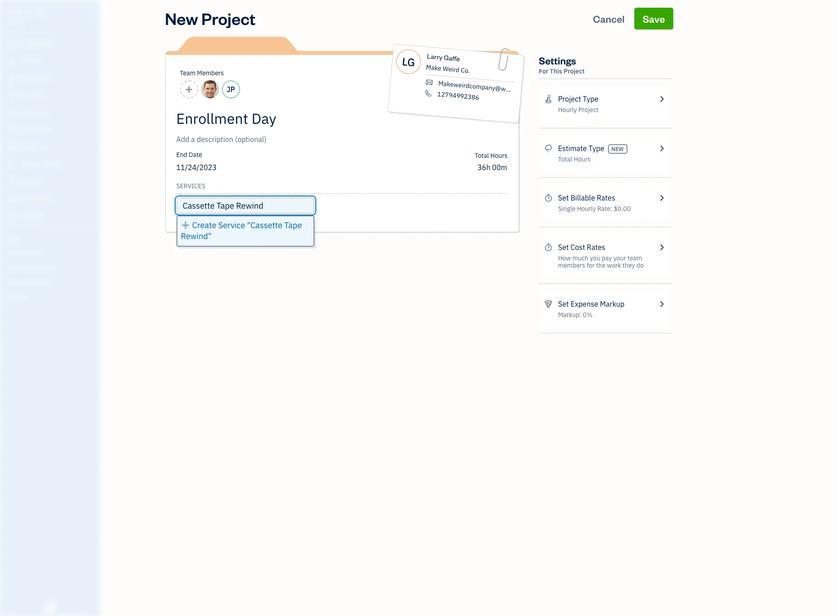 Task type: locate. For each thing, give the bounding box(es) containing it.
chevronright image for project type
[[658, 93, 666, 104]]

0%
[[583, 311, 593, 319]]

for
[[587, 261, 595, 270]]

phone image
[[423, 89, 433, 97]]

team members image
[[7, 250, 97, 257]]

estimates image
[[544, 143, 553, 154]]

create
[[192, 220, 216, 231]]

1 vertical spatial type
[[589, 144, 604, 153]]

type
[[583, 94, 599, 103], [589, 144, 604, 153]]

new
[[611, 146, 624, 152]]

turtle
[[7, 8, 33, 17]]

0 vertical spatial type
[[583, 94, 599, 103]]

plus image
[[181, 220, 190, 231]]

new project
[[165, 8, 256, 29]]

hours
[[490, 152, 508, 160], [574, 155, 591, 163]]

3 set from the top
[[558, 299, 569, 309]]

larry gaffe make weird co.
[[426, 52, 470, 75]]

2 set from the top
[[558, 243, 569, 252]]

rates for set cost rates
[[587, 243, 605, 252]]

project image
[[6, 143, 17, 152]]

0 vertical spatial timetracking image
[[544, 192, 553, 203]]

2 chevronright image from the top
[[658, 143, 666, 154]]

create service "cassette tape rewind" list box
[[177, 216, 313, 246]]

total down estimate
[[558, 155, 572, 163]]

expense
[[571, 299, 598, 309]]

0 horizontal spatial hours
[[490, 152, 508, 160]]

total
[[475, 152, 489, 160], [558, 155, 572, 163]]

bank connections image
[[7, 279, 97, 286]]

how much you pay your team members for the work they do
[[558, 254, 644, 270]]

timetracking image left billable
[[544, 192, 553, 203]]

cancel
[[593, 12, 625, 25]]

Hourly Budget text field
[[478, 163, 508, 172]]

team
[[628, 254, 642, 262]]

0 vertical spatial set
[[558, 193, 569, 202]]

rates
[[597, 193, 615, 202], [587, 243, 605, 252]]

Project Description text field
[[176, 134, 426, 145]]

chevronright image for set expense markup
[[658, 299, 666, 309]]

team members
[[180, 69, 224, 77]]

hourly down the 'set billable rates'
[[577, 205, 596, 213]]

1 chevronright image from the top
[[658, 93, 666, 104]]

payment image
[[6, 108, 17, 118]]

service
[[218, 220, 245, 231]]

1 vertical spatial hourly
[[577, 205, 596, 213]]

chevronright image
[[658, 93, 666, 104], [658, 143, 666, 154], [658, 192, 666, 203], [658, 299, 666, 309]]

for
[[539, 67, 548, 75]]

invoice image
[[6, 91, 17, 100]]

0 vertical spatial hourly
[[558, 106, 577, 114]]

they
[[623, 261, 635, 270]]

dashboard image
[[6, 39, 17, 49]]

save
[[643, 12, 665, 25]]

3 chevronright image from the top
[[658, 192, 666, 203]]

type left new
[[589, 144, 604, 153]]

total hours
[[475, 152, 508, 160], [558, 155, 591, 163]]

2 timetracking image from the top
[[544, 242, 553, 253]]

hourly
[[558, 106, 577, 114], [577, 205, 596, 213]]

total up hourly budget text box
[[475, 152, 489, 160]]

set
[[558, 193, 569, 202], [558, 243, 569, 252], [558, 299, 569, 309]]

1 vertical spatial set
[[558, 243, 569, 252]]

0 vertical spatial rates
[[597, 193, 615, 202]]

markup
[[600, 299, 625, 309]]

jp
[[227, 85, 235, 94]]

set up how
[[558, 243, 569, 252]]

envelope image
[[424, 78, 434, 86]]

2 vertical spatial set
[[558, 299, 569, 309]]

estimate
[[558, 144, 587, 153]]

work
[[607, 261, 621, 270]]

hours down estimate type
[[574, 155, 591, 163]]

1 vertical spatial timetracking image
[[544, 242, 553, 253]]

rates up rate
[[597, 193, 615, 202]]

set up single
[[558, 193, 569, 202]]

project
[[201, 8, 256, 29], [564, 67, 585, 75], [558, 94, 581, 103], [578, 106, 599, 114]]

estimate type
[[558, 144, 604, 153]]

client image
[[6, 57, 17, 66]]

hours up hourly budget text box
[[490, 152, 508, 160]]

tape
[[284, 220, 302, 231]]

end date
[[176, 151, 202, 159]]

how
[[558, 254, 571, 262]]

much
[[572, 254, 588, 262]]

set billable rates
[[558, 193, 615, 202]]

timetracking image left cost
[[544, 242, 553, 253]]

1 vertical spatial rates
[[587, 243, 605, 252]]

total hours down estimate
[[558, 155, 591, 163]]

hourly down project type
[[558, 106, 577, 114]]

rates up you
[[587, 243, 605, 252]]

apps image
[[7, 235, 97, 242]]

timetracking image for set cost rates
[[544, 242, 553, 253]]

set expense markup
[[558, 299, 625, 309]]

type up hourly project
[[583, 94, 599, 103]]

total hours up hourly budget text box
[[475, 152, 508, 160]]

"cassette
[[247, 220, 282, 231]]

services
[[176, 182, 205, 190]]

1 timetracking image from the top
[[544, 192, 553, 203]]

settings image
[[7, 293, 97, 300]]

your
[[613, 254, 626, 262]]

main element
[[0, 0, 123, 616]]

timetracking image
[[544, 192, 553, 203], [544, 242, 553, 253]]

4 chevronright image from the top
[[658, 299, 666, 309]]

0 horizontal spatial total
[[475, 152, 489, 160]]

cancel button
[[585, 8, 633, 29]]

set up markup:
[[558, 299, 569, 309]]

1 set from the top
[[558, 193, 569, 202]]



Task type: vqa. For each thing, say whether or not it's contained in the screenshot.
the
yes



Task type: describe. For each thing, give the bounding box(es) containing it.
team
[[180, 69, 196, 77]]

project type
[[558, 94, 599, 103]]

type for project type
[[583, 94, 599, 103]]

inc
[[35, 8, 48, 17]]

set for set cost rates
[[558, 243, 569, 252]]

larry
[[426, 52, 443, 62]]

gaffe
[[443, 53, 460, 63]]

chevronright image for set billable rates
[[658, 192, 666, 203]]

projects image
[[544, 93, 553, 104]]

save button
[[635, 8, 673, 29]]

report image
[[6, 212, 17, 221]]

:
[[610, 205, 612, 213]]

cost
[[571, 243, 585, 252]]

single
[[558, 205, 576, 213]]

members
[[558, 261, 585, 270]]

rate
[[597, 205, 610, 213]]

billable
[[571, 193, 595, 202]]

hourly project
[[558, 106, 599, 114]]

1 horizontal spatial total
[[558, 155, 572, 163]]

create service "cassette tape rewind"
[[181, 220, 302, 241]]

Project Name text field
[[176, 109, 426, 128]]

Type to add a service text field
[[177, 198, 313, 213]]

members
[[197, 69, 224, 77]]

expenses image
[[544, 299, 553, 309]]

1 horizontal spatial hours
[[574, 155, 591, 163]]

project inside the settings for this project
[[564, 67, 585, 75]]

markup:
[[558, 311, 581, 319]]

freshbooks image
[[43, 602, 57, 613]]

rates for set billable rates
[[597, 193, 615, 202]]

end
[[176, 151, 187, 159]]

markup: 0%
[[558, 311, 593, 319]]

money image
[[6, 177, 17, 187]]

single hourly rate : $0.00
[[558, 205, 631, 213]]

chart image
[[6, 195, 17, 204]]

chevronright image
[[658, 242, 666, 253]]

items and services image
[[7, 264, 97, 271]]

set for set expense markup
[[558, 299, 569, 309]]

make
[[426, 63, 441, 72]]

0 horizontal spatial total hours
[[475, 152, 508, 160]]

12794992386
[[437, 90, 479, 102]]

do
[[637, 261, 644, 270]]

type for estimate type
[[589, 144, 604, 153]]

new
[[165, 8, 198, 29]]

the
[[596, 261, 606, 270]]

makeweirdcompany@weird.co
[[438, 79, 525, 95]]

weird
[[442, 64, 460, 74]]

date
[[189, 151, 202, 159]]

settings
[[539, 54, 576, 67]]

$0.00
[[614, 205, 631, 213]]

timer image
[[6, 160, 17, 169]]

End date in  format text field
[[176, 163, 287, 172]]

set cost rates
[[558, 243, 605, 252]]

pay
[[602, 254, 612, 262]]

expense image
[[6, 126, 17, 135]]

lg
[[401, 54, 415, 69]]

this
[[550, 67, 562, 75]]

co.
[[460, 66, 470, 75]]

rewind"
[[181, 231, 211, 241]]

chevronright image for estimate type
[[658, 143, 666, 154]]

settings for this project
[[539, 54, 585, 75]]

set for set billable rates
[[558, 193, 569, 202]]

owner
[[7, 18, 24, 25]]

1 horizontal spatial total hours
[[558, 155, 591, 163]]

turtle inc owner
[[7, 8, 48, 25]]

timetracking image for set billable rates
[[544, 192, 553, 203]]

estimate image
[[6, 74, 17, 83]]

you
[[590, 254, 600, 262]]

add team member image
[[185, 84, 193, 95]]



